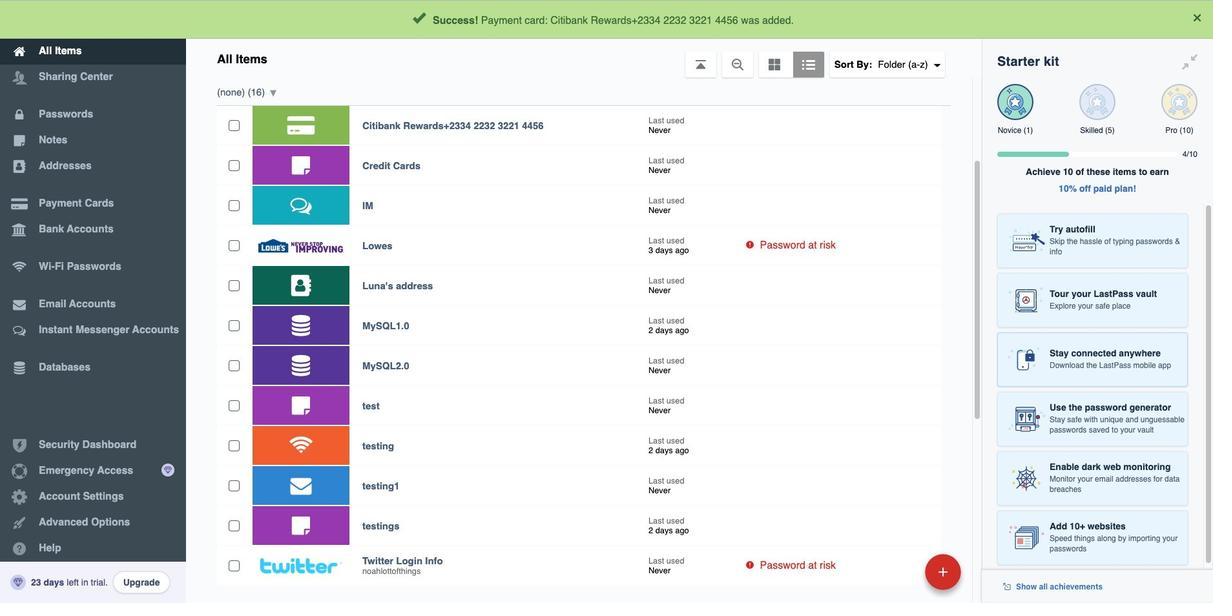Task type: vqa. For each thing, say whether or not it's contained in the screenshot.
"Vault options" navigation
yes



Task type: describe. For each thing, give the bounding box(es) containing it.
new item element
[[837, 554, 966, 591]]



Task type: locate. For each thing, give the bounding box(es) containing it.
main navigation navigation
[[0, 0, 186, 604]]

search my vault text field
[[312, 5, 956, 34]]

alert
[[0, 0, 1214, 39]]

vault options navigation
[[186, 39, 983, 78]]

new item navigation
[[837, 551, 970, 604]]

Search search field
[[312, 5, 956, 34]]



